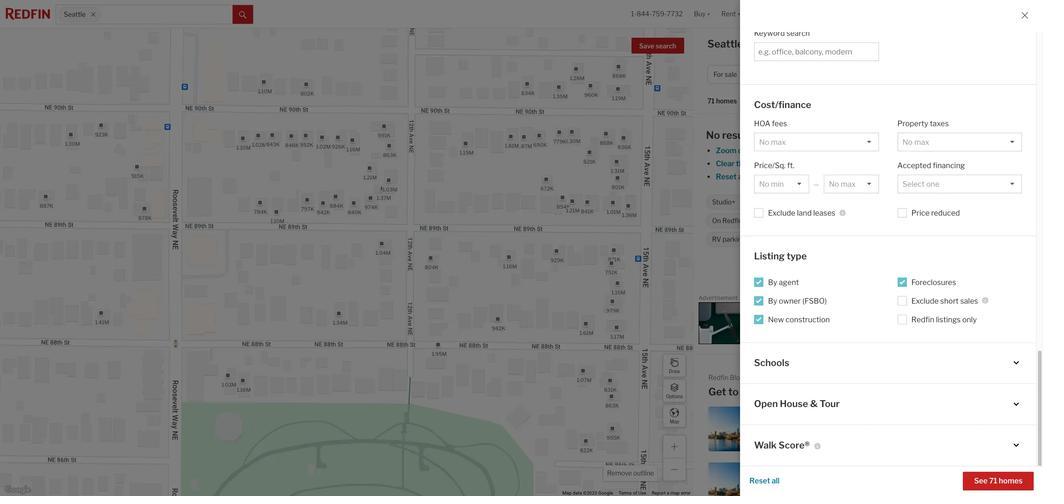 Task type: vqa. For each thing, say whether or not it's contained in the screenshot.
923K
yes



Task type: describe. For each thing, give the bounding box(es) containing it.
taxes
[[930, 119, 949, 128]]

5+
[[963, 236, 971, 244]]

keyword search
[[754, 29, 810, 38]]

redfin for redfin blog
[[709, 374, 729, 382]]

view
[[862, 236, 876, 244]]

museums
[[783, 469, 811, 476]]

remove
[[607, 470, 632, 477]]

the inside exploring beyond the emerald city: 8 unique places to visit near seattle
[[987, 418, 997, 425]]

in right live in the bottom of the page
[[789, 434, 794, 441]]

801k
[[612, 184, 625, 191]]

to down blog
[[729, 386, 739, 398]]

see 71 homes
[[975, 477, 1023, 486]]

listing
[[754, 251, 785, 262]]

seattle inside 5 underrated seattle parks that every local should know about
[[975, 474, 996, 481]]

868k for 868k
[[613, 73, 626, 79]]

terms of use
[[619, 491, 647, 496]]

get
[[709, 386, 727, 398]]

should
[[984, 482, 1004, 489]]

science
[[811, 486, 833, 493]]

agent
[[779, 278, 799, 287]]

1 vertical spatial of
[[633, 491, 638, 496]]

redfin blog
[[709, 374, 744, 382]]

952k
[[300, 142, 313, 148]]

for
[[714, 71, 724, 79]]

0 vertical spatial redfin
[[723, 217, 743, 225]]

tour
[[820, 399, 840, 410]]

1-844-759-7732
[[631, 10, 683, 18]]

exploring beyond the emerald city: 8 unique places to visit near seattle
[[936, 418, 1013, 441]]

1.95m
[[432, 351, 447, 358]]

ad region
[[699, 302, 1038, 344]]

1-
[[631, 10, 637, 18]]

get to know seattle, wa
[[709, 386, 828, 398]]

blog
[[730, 374, 744, 382]]

180
[[777, 217, 789, 225]]

exploring
[[936, 418, 963, 425]]

foreclosures
[[912, 278, 957, 287]]

seattle:
[[818, 469, 841, 476]]

or
[[771, 173, 778, 181]]

11
[[776, 469, 782, 476]]

open house & tour link
[[754, 398, 1023, 411]]

960k
[[585, 92, 598, 98]]

zoom out button
[[716, 146, 751, 155]]

878k
[[138, 215, 152, 221]]

55+
[[856, 217, 868, 225]]

seattle down neighborhoods:
[[795, 434, 816, 441]]

through
[[800, 478, 824, 485]]

remove
[[780, 173, 806, 181]]

929k
[[551, 257, 564, 264]]

1.21m for 1.21m 1.37m
[[364, 174, 377, 181]]

sale
[[725, 71, 737, 79]]

list box for hoa fees
[[754, 133, 879, 152]]

by owner (fsbo)
[[768, 297, 827, 306]]

map for map data ©2023 google
[[563, 491, 572, 496]]

submit search image
[[239, 11, 247, 19]]

834k
[[521, 90, 535, 97]]

1.36m
[[622, 212, 637, 219]]

2023
[[824, 434, 839, 441]]

854k
[[557, 204, 570, 210]]

homes inside 'button'
[[999, 477, 1023, 486]]

draw
[[669, 369, 680, 374]]

0 vertical spatial 1.10m
[[258, 88, 272, 94]]

exclude for exclude 55+ communities
[[830, 217, 854, 225]]

0 horizontal spatial 1.02m
[[222, 382, 236, 388]]

926k
[[332, 143, 345, 150]]

options button
[[663, 380, 686, 403]]

list box for accepted financing
[[898, 175, 1023, 194]]

no for no private pool
[[935, 217, 943, 225]]

seattle inside exploring beyond the emerald city: 8 unique places to visit near seattle
[[993, 434, 1013, 441]]

841k
[[581, 209, 594, 215]]

0 vertical spatial 942k
[[317, 209, 330, 216]]

open house & tour
[[754, 399, 840, 410]]

2 horizontal spatial 1.02m
[[316, 143, 331, 150]]

schools link
[[754, 357, 1023, 370]]

neighborhoods:
[[776, 426, 821, 433]]

2 vertical spatial 1.10m
[[271, 218, 285, 225]]

studio+
[[713, 198, 736, 206]]

843k
[[266, 141, 280, 148]]

the inside 11 museums in seattle: a journey through art, history, and science in the emerald city
[[841, 486, 850, 493]]

search for keyword search
[[787, 29, 810, 38]]

report ad button
[[1018, 297, 1038, 304]]

on redfin more than 180 days
[[713, 217, 804, 225]]

955k
[[607, 435, 621, 442]]

map for map
[[670, 419, 679, 425]]

more inside zoom out clear the map boundary reset all filters or remove one of your filters below to see more homes
[[916, 173, 934, 181]]

clear
[[716, 159, 735, 168]]

5 underrated seattle parks that every local should know about
[[936, 474, 1014, 497]]

71 homes
[[708, 97, 737, 105]]

1.21m for 1.21m
[[566, 207, 580, 214]]

1.31m
[[611, 168, 625, 174]]

remove seattle image
[[90, 12, 96, 17]]

homes inside zoom out clear the map boundary reset all filters or remove one of your filters below to see more homes
[[936, 173, 959, 181]]

868k 1.15m
[[460, 140, 614, 156]]

779k
[[554, 139, 567, 145]]

see 71 homes button
[[963, 472, 1034, 491]]

0 horizontal spatial seattle,
[[708, 38, 746, 50]]

991k
[[378, 132, 391, 139]]

garage
[[972, 236, 993, 244]]

759-
[[652, 10, 667, 18]]

71 inside 'button'
[[990, 477, 998, 486]]

map region
[[0, 0, 768, 497]]

zoom
[[716, 146, 737, 155]]

options
[[666, 394, 683, 399]]

1 vertical spatial 863k
[[606, 403, 619, 409]]

1 horizontal spatial 942k
[[492, 325, 505, 332]]

ft.
[[788, 161, 795, 170]]

only
[[963, 315, 977, 324]]

exclude for exclude short sales
[[912, 297, 939, 306]]

financing
[[933, 161, 965, 170]]

see
[[975, 477, 988, 486]]

advertisement
[[699, 295, 738, 302]]

land
[[797, 209, 812, 218]]

11 museums in seattle: a journey through art, history, and science in the emerald city
[[776, 469, 850, 497]]

1 horizontal spatial 1.30m
[[566, 138, 581, 144]]

spots
[[995, 236, 1012, 244]]

listing type
[[754, 251, 807, 262]]

report for report ad
[[1018, 297, 1032, 302]]

read
[[983, 374, 1001, 383]]

homes
[[768, 38, 803, 50]]

cost/finance
[[754, 99, 812, 110]]

690k
[[533, 142, 547, 148]]

price/sq. ft.
[[754, 161, 795, 170]]



Task type: locate. For each thing, give the bounding box(es) containing it.
seattle, up for sale
[[708, 38, 746, 50]]

no private pool
[[935, 217, 981, 225]]

1 horizontal spatial map
[[670, 419, 679, 425]]

1 vertical spatial more
[[744, 217, 760, 225]]

2 by from the top
[[768, 297, 778, 306]]

map data ©2023 google
[[563, 491, 613, 496]]

to inside zoom out clear the map boundary reset all filters or remove one of your filters below to see more homes
[[893, 173, 900, 181]]

1.61m
[[580, 330, 594, 337]]

seattle
[[64, 10, 86, 18], [898, 268, 923, 277], [807, 418, 828, 425], [795, 434, 816, 441], [993, 434, 1013, 441], [975, 474, 996, 481]]

of left use
[[633, 491, 638, 496]]

emerald down exploring
[[936, 426, 960, 433]]

property
[[898, 119, 929, 128]]

1 horizontal spatial wa
[[810, 386, 828, 398]]

report ad
[[1018, 297, 1038, 302]]

2 vertical spatial homes
[[999, 477, 1023, 486]]

to inside exploring beyond the emerald city: 8 unique places to visit near seattle
[[956, 434, 962, 441]]

0 horizontal spatial all
[[739, 173, 746, 181]]

map inside button
[[670, 419, 679, 425]]

in up the through
[[812, 469, 817, 476]]

seattle, up house
[[770, 386, 808, 398]]

1.21m inside 1.21m 1.37m
[[364, 174, 377, 181]]

by for by agent
[[768, 278, 778, 287]]

2 horizontal spatial more
[[1003, 374, 1021, 383]]

draw button
[[663, 354, 686, 378]]

sales
[[961, 297, 979, 306]]

1 vertical spatial all
[[772, 477, 780, 486]]

0 vertical spatial all
[[739, 173, 746, 181]]

than
[[762, 217, 775, 225]]

0 vertical spatial map
[[750, 159, 765, 168]]

868k for 868k 1.15m
[[600, 140, 614, 146]]

recommended button
[[764, 97, 820, 106]]

list box down financing
[[898, 175, 1023, 194]]

a
[[667, 491, 670, 496]]

no left private
[[935, 217, 943, 225]]

2 vertical spatial redfin
[[709, 374, 729, 382]]

0 horizontal spatial 863k
[[383, 152, 397, 158]]

1 vertical spatial seattle,
[[770, 386, 808, 398]]

1 vertical spatial wa
[[810, 386, 828, 398]]

map down options
[[670, 419, 679, 425]]

1.03m
[[383, 187, 398, 193]]

of right one
[[822, 173, 830, 181]]

1 vertical spatial 942k
[[492, 325, 505, 332]]

868k left 836k
[[600, 140, 614, 146]]

report left ad
[[1018, 297, 1032, 302]]

1 horizontal spatial 71
[[990, 477, 998, 486]]

list box right —
[[824, 175, 879, 194]]

in left 2023
[[817, 434, 822, 441]]

1 vertical spatial map
[[671, 491, 680, 496]]

listings
[[936, 315, 961, 324]]

have
[[845, 236, 860, 244]]

map button
[[663, 405, 686, 428]]

0 horizontal spatial homes
[[716, 97, 737, 105]]

1 vertical spatial homes
[[936, 173, 959, 181]]

0 vertical spatial 868k
[[613, 73, 626, 79]]

1 vertical spatial no
[[935, 217, 943, 225]]

751k
[[606, 269, 618, 276]]

on
[[713, 217, 721, 225]]

1.34m
[[333, 320, 348, 326]]

0 vertical spatial emerald
[[936, 426, 960, 433]]

google
[[599, 491, 613, 496]]

1 vertical spatial emerald
[[776, 494, 800, 497]]

0 vertical spatial no
[[706, 129, 720, 141]]

1.21m 1.37m
[[364, 174, 391, 201]]

71 right the see
[[990, 477, 998, 486]]

1.87m
[[518, 143, 532, 150]]

2 horizontal spatial the
[[987, 418, 997, 425]]

0 vertical spatial more
[[916, 173, 934, 181]]

report inside button
[[1018, 297, 1032, 302]]

0 vertical spatial homes
[[716, 97, 737, 105]]

map inside zoom out clear the map boundary reset all filters or remove one of your filters below to see more homes
[[750, 159, 765, 168]]

remove outline
[[607, 470, 654, 477]]

1 horizontal spatial 1.21m
[[566, 207, 580, 214]]

1.21m
[[364, 174, 377, 181], [566, 207, 580, 214]]

1 vertical spatial redfin
[[912, 315, 935, 324]]

0 horizontal spatial more
[[744, 217, 760, 225]]

seattle up "foreclosures"
[[898, 268, 923, 277]]

seattle link
[[898, 268, 923, 277]]

homes down for sale
[[716, 97, 737, 105]]

0 horizontal spatial reset
[[716, 173, 737, 181]]

0 vertical spatial of
[[822, 173, 830, 181]]

list box down price/sq. ft.
[[754, 175, 809, 194]]

accepted financing
[[898, 161, 965, 170]]

journey
[[776, 478, 798, 485]]

1 vertical spatial reset
[[750, 477, 771, 486]]

1 horizontal spatial homes
[[936, 173, 959, 181]]

reset inside zoom out clear the map boundary reset all filters or remove one of your filters below to see more homes
[[716, 173, 737, 181]]

0 horizontal spatial filters
[[748, 173, 769, 181]]

filters down clear the map boundary button
[[748, 173, 769, 181]]

863k
[[383, 152, 397, 158], [606, 403, 619, 409]]

1 horizontal spatial 1.02m
[[252, 142, 267, 149]]

2 horizontal spatial homes
[[999, 477, 1023, 486]]

to inside 21 popular seattle neighborhoods: where to live in seattle in 2023
[[843, 426, 849, 433]]

seattle up should
[[975, 474, 996, 481]]

the up unique
[[987, 418, 997, 425]]

0 vertical spatial 1.21m
[[364, 174, 377, 181]]

0 vertical spatial wa
[[748, 38, 766, 50]]

1 horizontal spatial of
[[822, 173, 830, 181]]

1 vertical spatial map
[[563, 491, 572, 496]]

redfin for redfin listings only
[[912, 315, 935, 324]]

every
[[950, 482, 966, 489]]

seattle left remove seattle image
[[64, 10, 86, 18]]

1 horizontal spatial map
[[750, 159, 765, 168]]

owner
[[779, 297, 801, 306]]

0 vertical spatial by
[[768, 278, 778, 287]]

redfin right on
[[723, 217, 743, 225]]

leases
[[814, 209, 836, 218]]

homes down financing
[[936, 173, 959, 181]]

for sale button
[[708, 65, 755, 84]]

0 horizontal spatial map
[[671, 491, 680, 496]]

to right where
[[843, 426, 849, 433]]

search up the for
[[787, 29, 810, 38]]

784k
[[254, 209, 267, 215]]

to left visit on the bottom right of the page
[[956, 434, 962, 441]]

0 horizontal spatial emerald
[[776, 494, 800, 497]]

for sale
[[714, 71, 737, 79]]

air
[[771, 236, 780, 244]]

868k up the 1.19m
[[613, 73, 626, 79]]

1.28m
[[570, 75, 585, 82]]

redfin left "listings"
[[912, 315, 935, 324]]

report left the a
[[652, 491, 666, 496]]

list box
[[754, 133, 879, 152], [898, 133, 1023, 152], [754, 175, 809, 194], [824, 175, 879, 194], [898, 175, 1023, 194]]

871k
[[608, 257, 621, 263]]

0 vertical spatial search
[[787, 29, 810, 38]]

filters
[[748, 173, 769, 181], [848, 173, 869, 181]]

below
[[870, 173, 891, 181]]

read more
[[983, 374, 1021, 383]]

0 vertical spatial the
[[736, 159, 748, 168]]

1 by from the top
[[768, 278, 778, 287]]

wa down keyword
[[748, 38, 766, 50]]

1 horizontal spatial no
[[935, 217, 943, 225]]

e.g. office, balcony, modern text field
[[759, 47, 875, 56]]

848k 863k
[[285, 142, 397, 158]]

clear the map boundary button
[[716, 159, 800, 168]]

1 horizontal spatial filters
[[848, 173, 869, 181]]

filters right your
[[848, 173, 869, 181]]

search inside button
[[656, 42, 677, 50]]

price/sq.
[[754, 161, 786, 170]]

by for by owner (fsbo)
[[768, 297, 778, 306]]

parks
[[997, 474, 1014, 481]]

1 vertical spatial 868k
[[600, 140, 614, 146]]

search
[[787, 29, 810, 38], [656, 42, 677, 50]]

read more link
[[983, 374, 1029, 385]]

reset all button
[[750, 472, 780, 491]]

0 vertical spatial 71
[[708, 97, 715, 105]]

1 vertical spatial by
[[768, 297, 778, 306]]

0 vertical spatial map
[[670, 419, 679, 425]]

2 filters from the left
[[848, 173, 869, 181]]

2 vertical spatial more
[[1003, 374, 1021, 383]]

the inside zoom out clear the map boundary reset all filters or remove one of your filters below to see more homes
[[736, 159, 748, 168]]

no for no results
[[706, 129, 720, 141]]

1 vertical spatial report
[[652, 491, 666, 496]]

the down 'a'
[[841, 486, 850, 493]]

0 horizontal spatial 942k
[[317, 209, 330, 216]]

map
[[670, 419, 679, 425], [563, 491, 572, 496]]

exclude down "foreclosures"
[[912, 297, 939, 306]]

google image
[[2, 484, 33, 497]]

seattle down unique
[[993, 434, 1013, 441]]

seattle, wa homes for sale
[[708, 38, 842, 50]]

redfin listings only
[[912, 315, 977, 324]]

homes right the see
[[999, 477, 1023, 486]]

all inside button
[[772, 477, 780, 486]]

fees
[[772, 119, 788, 128]]

by left agent
[[768, 278, 778, 287]]

map
[[750, 159, 765, 168], [671, 491, 680, 496]]

emerald inside 11 museums in seattle: a journey through art, history, and science in the emerald city
[[776, 494, 800, 497]]

by
[[768, 278, 778, 287], [768, 297, 778, 306]]

reset left journey
[[750, 477, 771, 486]]

0 horizontal spatial 1.21m
[[364, 174, 377, 181]]

know
[[741, 386, 768, 398]]

11 museums in seattle: a journey through art, history, and science in the emerald city link
[[709, 463, 858, 497]]

exploring beyond the emerald city: 8 unique places to visit near seattle link
[[869, 407, 1017, 452]]

exclude short sales
[[912, 297, 979, 306]]

0 horizontal spatial 1.30m
[[65, 141, 80, 147]]

sort : recommended
[[749, 97, 813, 105]]

unique
[[980, 426, 1000, 433]]

the
[[736, 159, 748, 168], [987, 418, 997, 425], [841, 486, 850, 493]]

868k inside 868k 1.15m
[[600, 140, 614, 146]]

list box up ft. on the right of the page
[[754, 133, 879, 152]]

exclude left land
[[768, 209, 796, 218]]

0 horizontal spatial of
[[633, 491, 638, 496]]

more right read
[[1003, 374, 1021, 383]]

walk
[[754, 440, 777, 451]]

None search field
[[101, 5, 233, 24]]

1.30m
[[566, 138, 581, 144], [65, 141, 80, 147]]

walk score® link
[[754, 440, 1023, 452]]

1 horizontal spatial search
[[787, 29, 810, 38]]

all inside zoom out clear the map boundary reset all filters or remove one of your filters below to see more homes
[[739, 173, 746, 181]]

1 vertical spatial 1.10m
[[237, 145, 251, 151]]

1 horizontal spatial emerald
[[936, 426, 960, 433]]

1 horizontal spatial the
[[841, 486, 850, 493]]

in
[[789, 434, 794, 441], [817, 434, 822, 441], [812, 469, 817, 476], [835, 486, 840, 493]]

863k down 991k
[[383, 152, 397, 158]]

2 horizontal spatial exclude
[[912, 297, 939, 306]]

search for save search
[[656, 42, 677, 50]]

terms of use link
[[619, 491, 647, 496]]

0 vertical spatial 863k
[[383, 152, 397, 158]]

1 vertical spatial the
[[987, 418, 997, 425]]

list box up financing
[[898, 133, 1023, 152]]

0 vertical spatial reset
[[716, 173, 737, 181]]

0 horizontal spatial the
[[736, 159, 748, 168]]

reset down clear
[[716, 173, 737, 181]]

the up "reset all filters" button on the right top of the page
[[736, 159, 748, 168]]

1 filters from the left
[[748, 173, 769, 181]]

for
[[805, 38, 819, 50]]

863k down 831k
[[606, 403, 619, 409]]

save search
[[640, 42, 677, 50]]

about
[[953, 490, 971, 497]]

to left see
[[893, 173, 900, 181]]

map left 'data' on the right bottom
[[563, 491, 572, 496]]

840k
[[348, 209, 362, 216]]

map down the out
[[750, 159, 765, 168]]

1 horizontal spatial exclude
[[830, 217, 854, 225]]

all down clear the map boundary button
[[739, 173, 746, 181]]

exclude for exclude land leases
[[768, 209, 796, 218]]

1.21m left 841k
[[566, 207, 580, 214]]

0 horizontal spatial 71
[[708, 97, 715, 105]]

remove outline button
[[604, 466, 657, 482]]

exclude left 55+
[[830, 217, 854, 225]]

71 down for
[[708, 97, 715, 105]]

reset inside button
[[750, 477, 771, 486]]

all down 11 at right bottom
[[772, 477, 780, 486]]

1.01m
[[607, 209, 621, 215]]

0 horizontal spatial search
[[656, 42, 677, 50]]

seattle up where
[[807, 418, 828, 425]]

5 underrated seattle parks that every local should know about link
[[869, 463, 1017, 497]]

by left owner
[[768, 297, 778, 306]]

1 horizontal spatial reset
[[750, 477, 771, 486]]

wa
[[748, 38, 766, 50], [810, 386, 828, 398]]

wa up &
[[810, 386, 828, 398]]

1.21m up 1.37m
[[364, 174, 377, 181]]

1 vertical spatial search
[[656, 42, 677, 50]]

2 vertical spatial the
[[841, 486, 850, 493]]

1 horizontal spatial all
[[772, 477, 780, 486]]

887k
[[40, 203, 53, 209]]

0 horizontal spatial report
[[652, 491, 666, 496]]

more left the than
[[744, 217, 760, 225]]

beyond
[[964, 418, 986, 425]]

report for report a map error
[[652, 491, 666, 496]]

data
[[573, 491, 582, 496]]

no up the zoom
[[706, 129, 720, 141]]

terms
[[619, 491, 632, 496]]

1.19m
[[612, 95, 626, 102]]

more down accepted financing
[[916, 173, 934, 181]]

5+ garage spots
[[963, 236, 1012, 244]]

0 horizontal spatial no
[[706, 129, 720, 141]]

1 vertical spatial 71
[[990, 477, 998, 486]]

0 horizontal spatial map
[[563, 491, 572, 496]]

seattle,
[[708, 38, 746, 50], [770, 386, 808, 398]]

results
[[723, 129, 756, 141]]

of inside zoom out clear the map boundary reset all filters or remove one of your filters below to see more homes
[[822, 173, 830, 181]]

emerald down "history,"
[[776, 494, 800, 497]]

0 horizontal spatial exclude
[[768, 209, 796, 218]]

863k inside 848k 863k
[[383, 152, 397, 158]]

ad
[[1033, 297, 1038, 302]]

in down art,
[[835, 486, 840, 493]]

list box for property taxes
[[898, 133, 1023, 152]]

price
[[912, 209, 930, 218]]

0 vertical spatial report
[[1018, 297, 1032, 302]]

report a map error link
[[652, 491, 691, 496]]

1 vertical spatial 1.21m
[[566, 207, 580, 214]]

emerald inside exploring beyond the emerald city: 8 unique places to visit near seattle
[[936, 426, 960, 433]]

save
[[640, 42, 655, 50]]

0 vertical spatial seattle,
[[708, 38, 746, 50]]

1 horizontal spatial report
[[1018, 297, 1032, 302]]

0 horizontal spatial wa
[[748, 38, 766, 50]]

map right the a
[[671, 491, 680, 496]]

1 horizontal spatial more
[[916, 173, 934, 181]]

1 horizontal spatial seattle,
[[770, 386, 808, 398]]

search right save at top right
[[656, 42, 677, 50]]

802k
[[300, 90, 314, 97]]

redfin up the 'get'
[[709, 374, 729, 382]]

1 horizontal spatial 863k
[[606, 403, 619, 409]]



